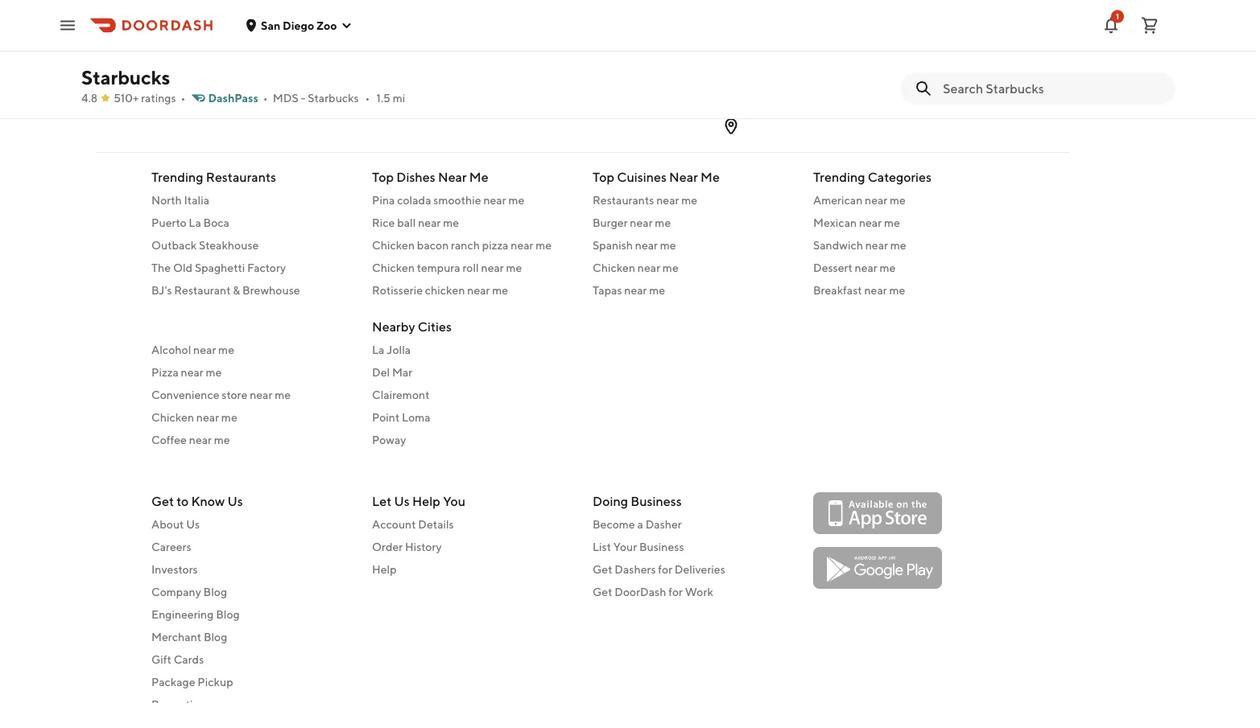 Task type: vqa. For each thing, say whether or not it's contained in the screenshot.
Soft Drinks
no



Task type: locate. For each thing, give the bounding box(es) containing it.
• left mds at the top left
[[263, 91, 268, 105]]

near up restaurants near me link
[[669, 169, 698, 184]]

0 vertical spatial blog
[[203, 586, 227, 599]]

in up visit
[[961, 34, 969, 45]]

me down spanish near me link
[[663, 261, 679, 274]]

blog up engineering blog
[[203, 586, 227, 599]]

me inside rotisserie chicken near me link
[[492, 284, 508, 297]]

1 near from the left
[[438, 169, 467, 184]]

change.
[[549, 34, 585, 45]]

near right roll
[[481, 261, 504, 274]]

0 horizontal spatial la
[[189, 216, 201, 229]]

me inside sandwich near me link
[[891, 238, 907, 252]]

1
[[1116, 12, 1120, 21]]

account details link
[[372, 517, 574, 533]]

pina colada smoothie near me link
[[372, 192, 574, 208]]

rotisserie chicken near me link
[[372, 282, 574, 298]]

steakhouse
[[199, 238, 259, 252]]

brewhouse
[[243, 284, 300, 297]]

me down dessert near me link on the right top of page
[[890, 284, 906, 297]]

me for top dishes near me
[[469, 169, 489, 184]]

1 vertical spatial get
[[593, 563, 613, 577]]

0 vertical spatial la
[[189, 216, 201, 229]]

1 horizontal spatial chicken near me link
[[593, 260, 794, 276]]

near down restaurants near me
[[630, 216, 653, 229]]

the
[[970, 47, 985, 58]]

business up dasher
[[631, 494, 682, 509]]

burger near me
[[593, 216, 671, 229]]

0 horizontal spatial restaurants
[[206, 169, 276, 184]]

me down burger near me link
[[660, 238, 676, 252]]

0 vertical spatial chicken near me
[[593, 261, 679, 274]]

cannot
[[1079, 34, 1110, 45]]

cuisines
[[617, 169, 667, 184]]

0 horizontal spatial near
[[438, 169, 467, 184]]

us right let
[[394, 494, 410, 509]]

san
[[261, 19, 280, 32]]

near down top cuisines near me
[[657, 193, 679, 207]]

1 vertical spatial help
[[372, 563, 397, 577]]

0 vertical spatial doordash
[[793, 34, 838, 45]]

me inside restaurants near me link
[[682, 193, 698, 207]]

you
[[443, 494, 466, 509]]

and down guarantee
[[1136, 47, 1153, 58]]

chicken
[[372, 238, 415, 252], [372, 261, 415, 274], [593, 261, 636, 274], [151, 411, 194, 424]]

blog down engineering blog
[[204, 631, 227, 644]]

top
[[372, 169, 394, 184], [593, 169, 615, 184]]

0 horizontal spatial to
[[177, 494, 189, 509]]

0 horizontal spatial trending
[[151, 169, 203, 184]]

2 vertical spatial to
[[177, 494, 189, 509]]

1 vertical spatial to
[[766, 47, 775, 58]]

starbucks up we
[[631, 34, 676, 45]]

4.8
[[81, 91, 98, 105]]

restricted
[[368, 34, 416, 45]]

1 vertical spatial chicken near me
[[151, 411, 237, 424]]

near up pizza near me
[[193, 343, 216, 356]]

me down american near me link
[[884, 216, 900, 229]]

for up 'because'
[[616, 34, 629, 45]]

2 trending from the left
[[814, 169, 865, 184]]

chicken near me link up tapas near me link
[[593, 260, 794, 276]]

blog inside engineering blog 'link'
[[216, 609, 240, 622]]

near up rice ball near me link
[[484, 193, 506, 207]]

near down dessert near me
[[865, 284, 887, 297]]

blog down the company blog link
[[216, 609, 240, 622]]

us
[[228, 494, 243, 509], [394, 494, 410, 509], [186, 518, 200, 532]]

me down chicken tempura roll near me link
[[492, 284, 508, 297]]

0 horizontal spatial in
[[470, 47, 478, 58]]

old
[[173, 261, 193, 274]]

1 horizontal spatial doordash
[[793, 34, 838, 45]]

get dashers for deliveries
[[593, 563, 726, 577]]

0 horizontal spatial us
[[186, 518, 200, 532]]

stores up the
[[971, 34, 998, 45]]

in left our
[[470, 47, 478, 58]]

2 horizontal spatial to
[[766, 47, 775, 58]]

restaurants
[[206, 169, 276, 184], [593, 193, 654, 207]]

pina
[[372, 193, 395, 207]]

coffee near me
[[151, 433, 230, 447]]

la left boca
[[189, 216, 201, 229]]

1 vertical spatial la
[[372, 343, 385, 356]]

us for about us
[[186, 518, 200, 532]]

0 horizontal spatial chicken near me link
[[151, 410, 353, 426]]

help down order
[[372, 563, 397, 577]]

mar
[[392, 366, 413, 379]]

me up restaurants near me link
[[701, 169, 720, 184]]

0 vertical spatial chicken near me link
[[593, 260, 794, 276]]

spanish near me
[[593, 238, 676, 252]]

investors
[[151, 563, 198, 577]]

chicken near me up coffee near me
[[151, 411, 237, 424]]

doordash down dashers
[[615, 586, 666, 599]]

2 vertical spatial blog
[[204, 631, 227, 644]]

1 horizontal spatial •
[[263, 91, 268, 105]]

me inside rice ball near me link
[[443, 216, 459, 229]]

0 items, open order cart image
[[1141, 16, 1160, 35]]

chicken bacon ranch pizza near me
[[372, 238, 552, 252]]

me up "pizza near me" link
[[218, 343, 234, 356]]

me inside tapas near me link
[[649, 284, 665, 297]]

business
[[631, 494, 682, 509], [640, 541, 684, 554]]

near for cuisines
[[669, 169, 698, 184]]

mexican
[[814, 216, 857, 229]]

about us
[[151, 518, 200, 532]]

italia
[[184, 193, 209, 207]]

blog inside the company blog link
[[203, 586, 227, 599]]

me inside breakfast near me link
[[890, 284, 906, 297]]

sandwich near me link
[[814, 237, 1015, 253]]

near down "pizza near me" link
[[250, 388, 273, 402]]

doordash inside menu limited. restricted delivery area. fees subject to change. prices for starbucks items purchased through doordash may be higher than posted in stores or as marked. we cannot guarantee that any unpacked products served in our stores are allergen-free because we used shared equipment to store, prepare, and serve them. please visit the starbucks website for
[[793, 34, 838, 45]]

convenience
[[151, 388, 220, 402]]

chicken down rice
[[372, 238, 415, 252]]

la jolla link
[[372, 342, 574, 358]]

doordash up prepare,
[[793, 34, 838, 45]]

oatmeal yogurt
[[94, 42, 173, 56]]

1.5
[[377, 91, 391, 105]]

0 horizontal spatial me
[[469, 169, 489, 184]]

us right know
[[228, 494, 243, 509]]

our
[[480, 47, 495, 58]]

equipment
[[714, 47, 764, 58]]

blog
[[203, 586, 227, 599], [216, 609, 240, 622], [204, 631, 227, 644]]

trending restaurants
[[151, 169, 276, 184]]

• left 1.5
[[365, 91, 370, 105]]

me inside coffee near me link
[[214, 433, 230, 447]]

alcohol near me
[[151, 343, 234, 356]]

1 horizontal spatial in
[[961, 34, 969, 45]]

1 • from the left
[[181, 91, 186, 105]]

tapas near me link
[[593, 282, 794, 298]]

me down convenience store near me
[[214, 433, 230, 447]]

0 vertical spatial get
[[151, 494, 174, 509]]

1 horizontal spatial trending
[[814, 169, 865, 184]]

near
[[484, 193, 506, 207], [657, 193, 679, 207], [865, 193, 888, 207], [418, 216, 441, 229], [630, 216, 653, 229], [859, 216, 882, 229], [511, 238, 534, 252], [635, 238, 658, 252], [866, 238, 888, 252], [481, 261, 504, 274], [638, 261, 661, 274], [855, 261, 878, 274], [467, 284, 490, 297], [624, 284, 647, 297], [865, 284, 887, 297], [193, 343, 216, 356], [181, 366, 204, 379], [250, 388, 273, 402], [196, 411, 219, 424], [189, 433, 212, 447]]

trending up american
[[814, 169, 865, 184]]

la left jolla
[[372, 343, 385, 356]]

0 horizontal spatial stores
[[497, 47, 525, 58]]

become
[[593, 518, 635, 532]]

0 vertical spatial business
[[631, 494, 682, 509]]

top cuisines near me
[[593, 169, 720, 184]]

breakfast near me
[[814, 284, 906, 297]]

near up pina colada smoothie near me
[[438, 169, 467, 184]]

blog for merchant blog
[[204, 631, 227, 644]]

chicken near me down spanish near me
[[593, 261, 679, 274]]

1 horizontal spatial stores
[[971, 34, 998, 45]]

0 horizontal spatial doordash
[[615, 586, 666, 599]]

2 top from the left
[[593, 169, 615, 184]]

1 vertical spatial blog
[[216, 609, 240, 622]]

me right tapas
[[649, 284, 665, 297]]

1 horizontal spatial near
[[669, 169, 698, 184]]

restaurants up north italia link
[[206, 169, 276, 184]]

to down through
[[766, 47, 775, 58]]

get for get dashers for deliveries
[[593, 563, 613, 577]]

near down the 'sandwich near me'
[[855, 261, 878, 274]]

1 vertical spatial stores
[[497, 47, 525, 58]]

top up pina
[[372, 169, 394, 184]]

merchant blog link
[[151, 630, 353, 646]]

1 vertical spatial business
[[640, 541, 684, 554]]

2 • from the left
[[263, 91, 268, 105]]

2 me from the left
[[701, 169, 720, 184]]

restaurants near me link
[[593, 192, 794, 208]]

0 vertical spatial to
[[538, 34, 547, 45]]

near right pizza
[[511, 238, 534, 252]]

for down we
[[1072, 47, 1084, 58]]

me inside chicken bacon ranch pizza near me link
[[536, 238, 552, 252]]

stores down subject
[[497, 47, 525, 58]]

us down get to know us
[[186, 518, 200, 532]]

1 vertical spatial in
[[470, 47, 478, 58]]

work
[[685, 586, 714, 599]]

1 and from the left
[[844, 47, 861, 58]]

me right pizza
[[536, 238, 552, 252]]

business down dasher
[[640, 541, 684, 554]]

near down the alcohol near me
[[181, 366, 204, 379]]

2 horizontal spatial •
[[365, 91, 370, 105]]

1 horizontal spatial me
[[701, 169, 720, 184]]

gift
[[151, 654, 172, 667]]

to up are
[[538, 34, 547, 45]]

me down pina colada smoothie near me
[[443, 216, 459, 229]]

guarantee
[[1112, 34, 1158, 45]]

me down restaurants near me
[[655, 216, 671, 229]]

near down convenience store near me
[[196, 411, 219, 424]]

for
[[616, 34, 629, 45], [1072, 47, 1084, 58], [658, 563, 673, 577], [669, 586, 683, 599]]

trending up the north italia
[[151, 169, 203, 184]]

1 vertical spatial doordash
[[615, 586, 666, 599]]

• right ratings
[[181, 91, 186, 105]]

and
[[844, 47, 861, 58], [1136, 47, 1153, 58]]

get to know us
[[151, 494, 243, 509]]

get for get doordash for work
[[593, 586, 613, 599]]

near for dishes
[[438, 169, 467, 184]]

1 horizontal spatial top
[[593, 169, 615, 184]]

nutritional
[[1086, 47, 1134, 58]]

me up rice ball near me link
[[509, 193, 525, 207]]

near down trending categories
[[865, 193, 888, 207]]

me down 'categories'
[[890, 193, 906, 207]]

notification bell image
[[1102, 16, 1121, 35]]

san diego zoo button
[[245, 19, 353, 32]]

merchant blog
[[151, 631, 227, 644]]

blog inside merchant blog link
[[204, 631, 227, 644]]

sweets
[[132, 13, 169, 27]]

ratings
[[141, 91, 176, 105]]

0 vertical spatial help
[[412, 494, 441, 509]]

colada
[[397, 193, 431, 207]]

help up details
[[412, 494, 441, 509]]

me up convenience store near me
[[206, 366, 222, 379]]

sandwich
[[814, 238, 863, 252]]

1 trending from the left
[[151, 169, 203, 184]]

store,
[[777, 47, 803, 58]]

top left cuisines
[[593, 169, 615, 184]]

information
[[441, 60, 493, 71]]

details
[[418, 518, 454, 532]]

tempura
[[417, 261, 460, 274]]

mexican near me link
[[814, 215, 1015, 231]]

gift cards link
[[151, 652, 353, 669]]

deliveries
[[675, 563, 726, 577]]

puerto
[[151, 216, 187, 229]]

chicken up rotisserie
[[372, 261, 415, 274]]

me up pina colada smoothie near me link
[[469, 169, 489, 184]]

me down pizza
[[506, 261, 522, 274]]

the old spaghetti factory
[[151, 261, 286, 274]]

0 horizontal spatial •
[[181, 91, 186, 105]]

1 top from the left
[[372, 169, 394, 184]]

restaurants up the "burger near me"
[[593, 193, 654, 207]]

and down may
[[844, 47, 861, 58]]

near down spanish near me
[[638, 261, 661, 274]]

us for let us help you
[[394, 494, 410, 509]]

me down "pizza near me" link
[[275, 388, 291, 402]]

order
[[372, 541, 403, 554]]

0 horizontal spatial top
[[372, 169, 394, 184]]

me down store
[[221, 411, 237, 424]]

me down the mexican near me link on the right
[[891, 238, 907, 252]]

me down sandwich near me link
[[880, 261, 896, 274]]

san diego zoo
[[261, 19, 337, 32]]

chicken near me link
[[593, 260, 794, 276], [151, 410, 353, 426]]

1 horizontal spatial restaurants
[[593, 193, 654, 207]]

starbucks up 510+
[[81, 66, 170, 89]]

2 vertical spatial get
[[593, 586, 613, 599]]

0 horizontal spatial and
[[844, 47, 861, 58]]

help
[[412, 494, 441, 509], [372, 563, 397, 577]]

0 vertical spatial restaurants
[[206, 169, 276, 184]]

me up burger near me link
[[682, 193, 698, 207]]

2 near from the left
[[669, 169, 698, 184]]

1 horizontal spatial and
[[1136, 47, 1153, 58]]

2 and from the left
[[1136, 47, 1153, 58]]

1 me from the left
[[469, 169, 489, 184]]

to up "about us"
[[177, 494, 189, 509]]

puerto la boca link
[[151, 215, 353, 231]]

chicken near me link up coffee near me link
[[151, 410, 353, 426]]

spanish near me link
[[593, 237, 794, 253]]

fees
[[479, 34, 500, 45]]

any
[[331, 47, 347, 58]]

2 horizontal spatial us
[[394, 494, 410, 509]]

1 horizontal spatial chicken near me
[[593, 261, 679, 274]]



Task type: describe. For each thing, give the bounding box(es) containing it.
american near me link
[[814, 192, 1015, 208]]

mexican near me
[[814, 216, 900, 229]]

subject
[[502, 34, 536, 45]]

website
[[1034, 47, 1070, 58]]

del
[[372, 366, 390, 379]]

pizza
[[151, 366, 179, 379]]

merchant
[[151, 631, 201, 644]]

0 horizontal spatial chicken near me
[[151, 411, 237, 424]]

top for top dishes near me
[[372, 169, 394, 184]]

serve
[[863, 47, 888, 58]]

me inside alcohol near me link
[[218, 343, 234, 356]]

dessert near me link
[[814, 260, 1015, 276]]

point
[[372, 411, 400, 424]]

chicken bacon ranch pizza near me link
[[372, 237, 574, 253]]

company blog link
[[151, 585, 353, 601]]

the old spaghetti factory link
[[151, 260, 353, 276]]

a
[[638, 518, 643, 532]]

Item Search search field
[[943, 80, 1162, 97]]

chicken
[[425, 284, 465, 297]]

may
[[840, 34, 858, 45]]

dasher
[[646, 518, 682, 532]]

0 vertical spatial in
[[961, 34, 969, 45]]

me inside pina colada smoothie near me link
[[509, 193, 525, 207]]

near down the "burger near me"
[[635, 238, 658, 252]]

0 vertical spatial stores
[[971, 34, 998, 45]]

me inside spanish near me link
[[660, 238, 676, 252]]

get doordash for work link
[[593, 585, 794, 601]]

get for get to know us
[[151, 494, 174, 509]]

starbucks down 'or'
[[987, 47, 1032, 58]]

let
[[372, 494, 392, 509]]

pickup
[[198, 676, 233, 689]]

prepare,
[[805, 47, 842, 58]]

1 horizontal spatial to
[[538, 34, 547, 45]]

engineering
[[151, 609, 214, 622]]

investors link
[[151, 562, 353, 578]]

purchased
[[705, 34, 752, 45]]

1 horizontal spatial us
[[228, 494, 243, 509]]

me inside burger near me link
[[655, 216, 671, 229]]

for up get doordash for work
[[658, 563, 673, 577]]

&
[[233, 284, 240, 297]]

me inside convenience store near me link
[[275, 388, 291, 402]]

me for top cuisines near me
[[701, 169, 720, 184]]

the
[[151, 261, 171, 274]]

dashers
[[615, 563, 656, 577]]

order history
[[372, 541, 442, 554]]

outback
[[151, 238, 197, 252]]

engineering blog link
[[151, 607, 353, 623]]

1 horizontal spatial la
[[372, 343, 385, 356]]

near up bacon
[[418, 216, 441, 229]]

let us help you
[[372, 494, 466, 509]]

snacks
[[94, 13, 130, 27]]

and inside menu limited. restricted delivery area. fees subject to change. prices for starbucks items purchased through doordash may be higher than posted in stores or as marked. we cannot guarantee that any unpacked products served in our stores are allergen-free because we used shared equipment to store, prepare, and serve them. please visit the starbucks website for
[[844, 47, 861, 58]]

cities
[[418, 319, 452, 334]]

starbucks right -
[[308, 91, 359, 105]]

higher
[[874, 34, 903, 45]]

doing business
[[593, 494, 682, 509]]

dessert near me
[[814, 261, 896, 274]]

nearby cities
[[372, 319, 452, 334]]

open menu image
[[58, 16, 77, 35]]

smoothie
[[434, 193, 481, 207]]

package pickup link
[[151, 675, 353, 691]]

510+
[[114, 91, 139, 105]]

jolla
[[387, 343, 411, 356]]

bj's restaurant & brewhouse
[[151, 284, 300, 297]]

tapas near me
[[593, 284, 665, 297]]

trending for trending restaurants
[[151, 169, 203, 184]]

me inside "pizza near me" link
[[206, 366, 222, 379]]

point loma
[[372, 411, 431, 424]]

bj's
[[151, 284, 172, 297]]

mds - starbucks • 1.5 mi
[[273, 91, 405, 105]]

1 vertical spatial restaurants
[[593, 193, 654, 207]]

unpacked
[[349, 47, 393, 58]]

blog for company blog
[[203, 586, 227, 599]]

trending for trending categories
[[814, 169, 865, 184]]

that
[[310, 47, 329, 58]]

allergen
[[402, 60, 439, 71]]

loma
[[402, 411, 431, 424]]

about us link
[[151, 517, 353, 533]]

1 vertical spatial chicken near me link
[[151, 410, 353, 426]]

sandwich near me
[[814, 238, 907, 252]]

near down mexican near me
[[866, 238, 888, 252]]

1 horizontal spatial help
[[412, 494, 441, 509]]

package pickup
[[151, 676, 233, 689]]

coffee
[[151, 433, 187, 447]]

near right tapas
[[624, 284, 647, 297]]

allergen-
[[543, 47, 584, 58]]

rice ball near me link
[[372, 215, 574, 231]]

me inside american near me link
[[890, 193, 906, 207]]

blog for engineering blog
[[216, 609, 240, 622]]

mds
[[273, 91, 299, 105]]

rice
[[372, 216, 395, 229]]

account details
[[372, 518, 454, 532]]

chicken down spanish in the top of the page
[[593, 261, 636, 274]]

help link
[[372, 562, 574, 578]]

because
[[604, 47, 641, 58]]

through
[[754, 34, 791, 45]]

account
[[372, 518, 416, 532]]

know
[[191, 494, 225, 509]]

chicken tempura roll near me
[[372, 261, 522, 274]]

3 • from the left
[[365, 91, 370, 105]]

free
[[584, 47, 602, 58]]

and inside nutritional and allergen information
[[1136, 47, 1153, 58]]

near right 'coffee'
[[189, 433, 212, 447]]

for left work in the right bottom of the page
[[669, 586, 683, 599]]

be
[[860, 34, 872, 45]]

me inside dessert near me link
[[880, 261, 896, 274]]

me inside chicken tempura roll near me link
[[506, 261, 522, 274]]

company blog
[[151, 586, 227, 599]]

0 horizontal spatial help
[[372, 563, 397, 577]]

outback steakhouse link
[[151, 237, 353, 253]]

nearby
[[372, 319, 415, 334]]

near down chicken tempura roll near me link
[[467, 284, 490, 297]]

near up the 'sandwich near me'
[[859, 216, 882, 229]]

factory
[[247, 261, 286, 274]]

business inside list your business link
[[640, 541, 684, 554]]

top for top cuisines near me
[[593, 169, 615, 184]]

chicken tempura roll near me link
[[372, 260, 574, 276]]

pizza near me link
[[151, 364, 353, 381]]

510+ ratings •
[[114, 91, 186, 105]]

careers
[[151, 541, 191, 554]]

spaghetti
[[195, 261, 245, 274]]

clairemont link
[[372, 387, 574, 403]]

chicken up 'coffee'
[[151, 411, 194, 424]]

become a dasher link
[[593, 517, 794, 533]]

items
[[678, 34, 703, 45]]

-
[[301, 91, 306, 105]]

north italia link
[[151, 192, 353, 208]]

tapas
[[593, 284, 622, 297]]



